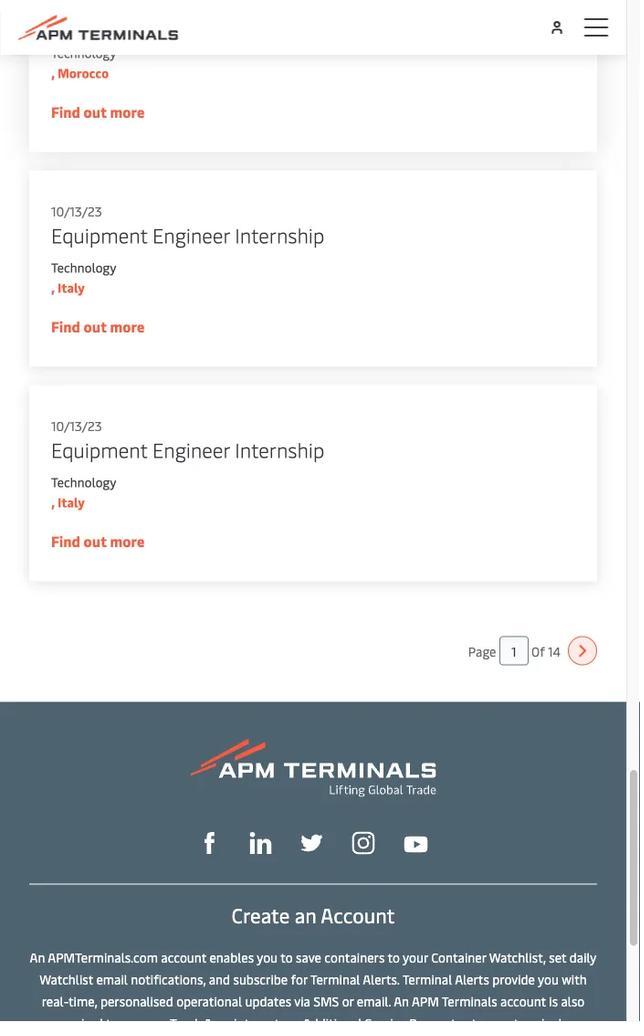 Task type: vqa. For each thing, say whether or not it's contained in the screenshot.
Terminals
yes



Task type: describe. For each thing, give the bounding box(es) containing it.
2 10/13/23 from the top
[[51, 418, 102, 435]]

apmterminals.com
[[48, 949, 158, 966]]

real-
[[42, 993, 69, 1010]]

1 find out more from the top
[[51, 102, 145, 122]]

enables
[[210, 949, 254, 966]]

engineering
[[112, 0, 217, 7]]

0 vertical spatial or
[[342, 993, 354, 1010]]

, inside technology , morocco
[[51, 64, 55, 82]]

2 equipment from the top
[[51, 437, 148, 464]]

1 more from the top
[[110, 102, 145, 122]]

instagram image
[[352, 832, 375, 855]]

1 - from the left
[[305, 0, 313, 7]]

1 internship from the top
[[235, 222, 325, 249]]

facebook image
[[199, 833, 221, 855]]

apm inside an apmterminals.com account enables you to save containers to your container watchlist, set daily watchlist email notifications, and subscribe for terminal alerts. terminal alerts provide you with real-time, personalised operational updates via sms or email. an apm terminals account is also required to manage truck appointments or additional service requests at some terminals.
[[412, 993, 439, 1010]]

requests
[[410, 1015, 462, 1023]]

subscribe
[[233, 971, 288, 988]]

linkedin image
[[250, 833, 272, 855]]

digital
[[319, 0, 375, 7]]

alerts
[[455, 971, 490, 988]]

also
[[562, 993, 585, 1010]]

containers
[[325, 949, 385, 966]]

1 technology from the top
[[51, 44, 116, 62]]

morocco
[[58, 64, 109, 82]]

1 vertical spatial an
[[394, 993, 409, 1010]]

2 , from the top
[[51, 279, 55, 297]]

youtube image
[[404, 837, 428, 853]]

your
[[403, 949, 428, 966]]

truck
[[170, 1015, 201, 1023]]

for
[[291, 971, 308, 988]]

0 horizontal spatial to
[[106, 1015, 118, 1023]]

and
[[209, 971, 230, 988]]

2 technology from the top
[[51, 259, 116, 276]]

2 out from the top
[[84, 317, 107, 337]]

2 10/13/23 equipment engineer internship from the top
[[51, 418, 330, 464]]

save
[[296, 949, 322, 966]]

0 horizontal spatial or
[[289, 1015, 300, 1023]]

of
[[532, 643, 545, 660]]

additional
[[303, 1015, 362, 1023]]

service
[[365, 1015, 406, 1023]]

alerts.
[[363, 971, 400, 988]]

14
[[548, 643, 561, 660]]

instagram link
[[352, 831, 375, 855]]

0 vertical spatial account
[[161, 949, 207, 966]]

0 horizontal spatial you
[[257, 949, 278, 966]]

via
[[294, 993, 310, 1010]]

apm inside senior engineering manager - digital operations - apm terminals
[[494, 0, 536, 7]]

2 find out more from the top
[[51, 317, 145, 337]]

apmt footer logo image
[[191, 739, 436, 798]]

an
[[295, 902, 317, 929]]

senior
[[51, 0, 107, 7]]

with
[[562, 971, 587, 988]]

shape link
[[199, 831, 221, 855]]

terminals.
[[514, 1015, 571, 1023]]

at
[[465, 1015, 477, 1023]]

2 - from the left
[[481, 0, 490, 7]]

1 technology , italy from the top
[[51, 259, 116, 297]]



Task type: locate. For each thing, give the bounding box(es) containing it.
terminal up sms
[[310, 971, 360, 988]]

personalised
[[100, 993, 173, 1010]]

sms
[[314, 993, 339, 1010]]

account up the notifications,
[[161, 949, 207, 966]]

0 vertical spatial you
[[257, 949, 278, 966]]

1 vertical spatial terminals
[[442, 993, 498, 1010]]

1 vertical spatial you
[[538, 971, 559, 988]]

2 technology , italy from the top
[[51, 474, 116, 511]]

terminals up at
[[442, 993, 498, 1010]]

0 horizontal spatial an
[[30, 949, 45, 966]]

-
[[305, 0, 313, 7], [481, 0, 490, 7]]

0 vertical spatial 10/13/23
[[51, 203, 102, 220]]

1 vertical spatial or
[[289, 1015, 300, 1023]]

1 vertical spatial find
[[51, 317, 80, 337]]

- left digital
[[305, 0, 313, 7]]

more
[[110, 102, 145, 122], [110, 317, 145, 337], [110, 532, 145, 551]]

- right operations at the right
[[481, 0, 490, 7]]

watchlist
[[39, 971, 93, 988]]

an apmterminals.com account enables you to save containers to your container watchlist, set daily watchlist email notifications, and subscribe for terminal alerts. terminal alerts provide you with real-time, personalised operational updates via sms or email. an apm terminals account is also required to manage truck appointments or additional service requests at some terminals.
[[30, 949, 597, 1023]]

2 terminal from the left
[[403, 971, 452, 988]]

create an account
[[232, 902, 395, 929]]

internship
[[235, 222, 325, 249], [235, 437, 325, 464]]

0 vertical spatial italy
[[58, 279, 85, 297]]

appointments
[[204, 1015, 286, 1023]]

you
[[257, 949, 278, 966], [538, 971, 559, 988]]

provide
[[493, 971, 535, 988]]

account down provide
[[501, 993, 546, 1010]]

0 vertical spatial find
[[51, 102, 80, 122]]

2 horizontal spatial to
[[388, 949, 400, 966]]

1 vertical spatial 10/13/23 equipment engineer internship
[[51, 418, 330, 464]]

1 vertical spatial engineer
[[153, 437, 230, 464]]

0 vertical spatial an
[[30, 949, 45, 966]]

1 horizontal spatial terminal
[[403, 971, 452, 988]]

to left save
[[281, 949, 293, 966]]

0 vertical spatial out
[[84, 102, 107, 122]]

2 italy from the top
[[58, 494, 85, 511]]

3 more from the top
[[110, 532, 145, 551]]

2 engineer from the top
[[153, 437, 230, 464]]

1 10/13/23 equipment engineer internship from the top
[[51, 203, 330, 249]]

email.
[[357, 993, 391, 1010]]

0 vertical spatial technology
[[51, 44, 116, 62]]

1 equipment from the top
[[51, 222, 148, 249]]

to
[[281, 949, 293, 966], [388, 949, 400, 966], [106, 1015, 118, 1023]]

1 vertical spatial technology , italy
[[51, 474, 116, 511]]

0 vertical spatial equipment
[[51, 222, 148, 249]]

0 vertical spatial 10/13/23 equipment engineer internship
[[51, 203, 330, 249]]

notifications,
[[131, 971, 206, 988]]

page
[[469, 643, 497, 660]]

1 vertical spatial italy
[[58, 494, 85, 511]]

an up service
[[394, 993, 409, 1010]]

manage
[[121, 1015, 167, 1023]]

1 find from the top
[[51, 102, 80, 122]]

technology , italy
[[51, 259, 116, 297], [51, 474, 116, 511]]

1 horizontal spatial an
[[394, 993, 409, 1010]]

manager
[[222, 0, 300, 7]]

1 italy from the top
[[58, 279, 85, 297]]

linkedin__x28_alt_x29__3_ link
[[250, 831, 272, 855]]

2 find from the top
[[51, 317, 80, 337]]

some
[[480, 1015, 511, 1023]]

an up watchlist
[[30, 949, 45, 966]]

1 horizontal spatial account
[[501, 993, 546, 1010]]

technology , morocco
[[51, 44, 116, 82]]

terminal
[[310, 971, 360, 988], [403, 971, 452, 988]]

watchlist,
[[489, 949, 546, 966]]

account
[[321, 902, 395, 929]]

you up is
[[538, 971, 559, 988]]

daily
[[570, 949, 597, 966]]

,
[[51, 64, 55, 82], [51, 279, 55, 297], [51, 494, 55, 511]]

0 vertical spatial engineer
[[153, 222, 230, 249]]

operations
[[380, 0, 476, 7]]

2 internship from the top
[[235, 437, 325, 464]]

an
[[30, 949, 45, 966], [394, 993, 409, 1010]]

senior engineering manager - digital operations - apm terminals
[[51, 0, 536, 34]]

1 horizontal spatial terminals
[[442, 993, 498, 1010]]

terminals
[[51, 7, 137, 34], [442, 993, 498, 1010]]

1 vertical spatial internship
[[235, 437, 325, 464]]

1 horizontal spatial apm
[[494, 0, 536, 7]]

1 vertical spatial equipment
[[51, 437, 148, 464]]

3 find out more from the top
[[51, 532, 145, 551]]

1 vertical spatial ,
[[51, 279, 55, 297]]

apm
[[494, 0, 536, 7], [412, 993, 439, 1010]]

0 horizontal spatial terminals
[[51, 7, 137, 34]]

equipment
[[51, 222, 148, 249], [51, 437, 148, 464]]

1 horizontal spatial to
[[281, 949, 293, 966]]

or down via
[[289, 1015, 300, 1023]]

terminals inside an apmterminals.com account enables you to save containers to your container watchlist, set daily watchlist email notifications, and subscribe for terminal alerts. terminal alerts provide you with real-time, personalised operational updates via sms or email. an apm terminals account is also required to manage truck appointments or additional service requests at some terminals.
[[442, 993, 498, 1010]]

3 find from the top
[[51, 532, 80, 551]]

1 out from the top
[[84, 102, 107, 122]]

1 vertical spatial account
[[501, 993, 546, 1010]]

0 vertical spatial find out more
[[51, 102, 145, 122]]

3 technology from the top
[[51, 474, 116, 491]]

1 terminal from the left
[[310, 971, 360, 988]]

or right sms
[[342, 993, 354, 1010]]

technology
[[51, 44, 116, 62], [51, 259, 116, 276], [51, 474, 116, 491]]

1 horizontal spatial -
[[481, 0, 490, 7]]

0 horizontal spatial terminal
[[310, 971, 360, 988]]

2 vertical spatial more
[[110, 532, 145, 551]]

email
[[96, 971, 128, 988]]

1 engineer from the top
[[153, 222, 230, 249]]

1 vertical spatial find out more
[[51, 317, 145, 337]]

0 vertical spatial technology , italy
[[51, 259, 116, 297]]

Page number field
[[500, 637, 529, 666]]

out
[[84, 102, 107, 122], [84, 317, 107, 337], [84, 532, 107, 551]]

1 vertical spatial 10/13/23
[[51, 418, 102, 435]]

0 horizontal spatial account
[[161, 949, 207, 966]]

1 horizontal spatial or
[[342, 993, 354, 1010]]

0 horizontal spatial -
[[305, 0, 313, 7]]

twitter image
[[301, 833, 323, 855]]

time,
[[69, 993, 97, 1010]]

or
[[342, 993, 354, 1010], [289, 1015, 300, 1023]]

2 vertical spatial technology
[[51, 474, 116, 491]]

10/13/23 equipment engineer internship
[[51, 203, 330, 249], [51, 418, 330, 464]]

terminals down senior
[[51, 7, 137, 34]]

1 vertical spatial more
[[110, 317, 145, 337]]

1 vertical spatial out
[[84, 317, 107, 337]]

1 , from the top
[[51, 64, 55, 82]]

operational
[[177, 993, 242, 1010]]

is
[[549, 993, 558, 1010]]

updates
[[245, 993, 292, 1010]]

required
[[55, 1015, 103, 1023]]

account
[[161, 949, 207, 966], [501, 993, 546, 1010]]

engineer
[[153, 222, 230, 249], [153, 437, 230, 464]]

to down personalised
[[106, 1015, 118, 1023]]

to left your
[[388, 949, 400, 966]]

2 vertical spatial out
[[84, 532, 107, 551]]

1 horizontal spatial you
[[538, 971, 559, 988]]

0 vertical spatial internship
[[235, 222, 325, 249]]

2 more from the top
[[110, 317, 145, 337]]

0 vertical spatial terminals
[[51, 7, 137, 34]]

container
[[431, 949, 487, 966]]

0 horizontal spatial apm
[[412, 993, 439, 1010]]

0 vertical spatial apm
[[494, 0, 536, 7]]

10/13/23
[[51, 203, 102, 220], [51, 418, 102, 435]]

terminal down your
[[403, 971, 452, 988]]

1 10/13/23 from the top
[[51, 203, 102, 220]]

0 vertical spatial more
[[110, 102, 145, 122]]

3 out from the top
[[84, 532, 107, 551]]

0 vertical spatial ,
[[51, 64, 55, 82]]

terminals inside senior engineering manager - digital operations - apm terminals
[[51, 7, 137, 34]]

find
[[51, 102, 80, 122], [51, 317, 80, 337], [51, 532, 80, 551]]

set
[[549, 949, 567, 966]]

2 vertical spatial find out more
[[51, 532, 145, 551]]

2 vertical spatial find
[[51, 532, 80, 551]]

italy
[[58, 279, 85, 297], [58, 494, 85, 511]]

2 vertical spatial ,
[[51, 494, 55, 511]]

create
[[232, 902, 290, 929]]

find out more
[[51, 102, 145, 122], [51, 317, 145, 337], [51, 532, 145, 551]]

apm right operations at the right
[[494, 0, 536, 7]]

you tube link
[[404, 832, 428, 854]]

1 vertical spatial technology
[[51, 259, 116, 276]]

you up 'subscribe'
[[257, 949, 278, 966]]

of 14
[[532, 643, 561, 660]]

3 , from the top
[[51, 494, 55, 511]]

fill 44 link
[[301, 831, 323, 855]]

1 vertical spatial apm
[[412, 993, 439, 1010]]

apm up requests
[[412, 993, 439, 1010]]



